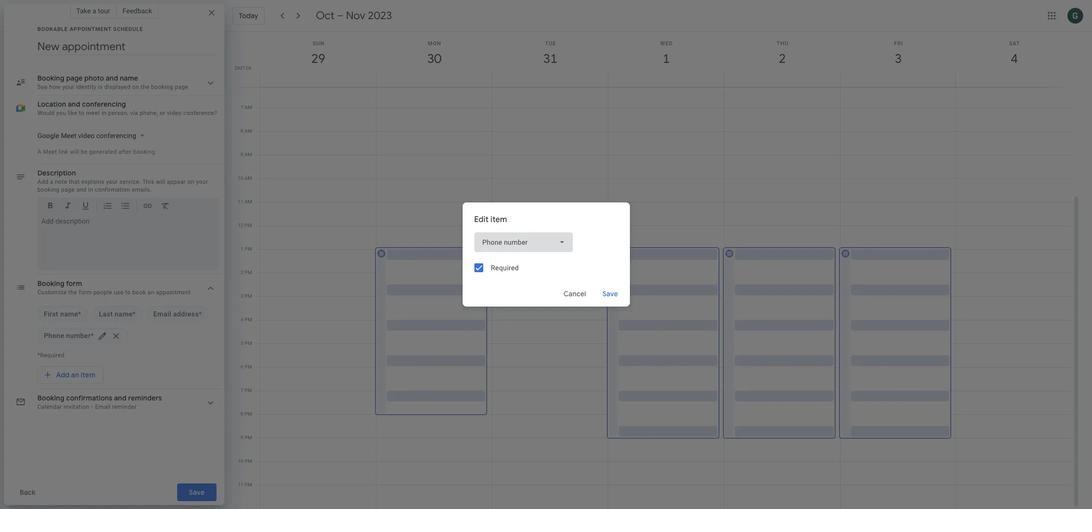 Task type: locate. For each thing, give the bounding box(es) containing it.
1 column header from the left
[[260, 32, 376, 87]]

0 vertical spatial and
[[68, 100, 80, 109]]

2 8 from the top
[[241, 412, 243, 417]]

3 am from the top
[[244, 152, 252, 158]]

2 name from the left
[[115, 311, 133, 318]]

9 pm
[[241, 436, 252, 441]]

will
[[70, 149, 79, 156], [156, 179, 165, 186]]

1 horizontal spatial add
[[56, 371, 69, 380]]

5 am from the top
[[245, 199, 252, 205]]

pm for 7 pm
[[245, 388, 252, 394]]

1 vertical spatial to
[[125, 289, 131, 296]]

1 your from the left
[[106, 179, 118, 186]]

a meet link will be generated after booking
[[37, 149, 155, 156]]

1 am from the top
[[244, 105, 252, 110]]

form right the
[[79, 289, 92, 296]]

am for 8 am
[[244, 128, 252, 134]]

0 vertical spatial add
[[37, 179, 48, 186]]

that
[[69, 179, 80, 186]]

1 horizontal spatial name
[[115, 311, 133, 318]]

a left tour on the left
[[93, 7, 96, 15]]

1 10 from the top
[[238, 176, 243, 181]]

to inside booking form customize the form people use to book an appointment
[[125, 289, 131, 296]]

1 pm from the top
[[245, 223, 252, 228]]

grid
[[228, 32, 1080, 510]]

use
[[114, 289, 124, 296]]

service.
[[119, 179, 141, 186]]

an down number
[[71, 371, 79, 380]]

bold image
[[45, 201, 55, 213]]

10 pm from the top
[[245, 436, 252, 441]]

take
[[76, 7, 91, 15]]

book
[[132, 289, 146, 296]]

3
[[241, 294, 243, 299]]

8 for 8 pm
[[241, 412, 243, 417]]

list item down use
[[93, 307, 142, 322]]

am for 11 am
[[245, 199, 252, 205]]

bulleted list image
[[121, 201, 130, 213]]

am up 9 am
[[244, 128, 252, 134]]

and inside location and conferencing would you like to meet in person, via phone, or video conference?
[[68, 100, 80, 109]]

person,
[[108, 110, 128, 117]]

in down 'explains'
[[88, 187, 93, 193]]

pm down 8 pm
[[245, 436, 252, 441]]

today button
[[232, 7, 265, 25]]

and down that
[[76, 187, 87, 193]]

1 vertical spatial in
[[88, 187, 93, 193]]

4 pm from the top
[[245, 294, 252, 299]]

like
[[68, 110, 77, 117]]

6
[[241, 365, 243, 370]]

1 horizontal spatial booking
[[133, 149, 155, 156]]

column header
[[260, 32, 376, 87], [376, 32, 492, 87], [492, 32, 608, 87], [608, 32, 724, 87], [724, 32, 841, 87], [840, 32, 957, 87], [956, 32, 1073, 87]]

and
[[68, 100, 80, 109], [76, 187, 87, 193]]

1 9 from the top
[[241, 152, 243, 158]]

0 vertical spatial 11
[[238, 199, 243, 205]]

1 vertical spatial and
[[76, 187, 87, 193]]

11 pm from the top
[[245, 459, 252, 465]]

today
[[239, 11, 258, 20]]

gmt-04
[[235, 65, 252, 71]]

in down conferencing
[[102, 110, 107, 117]]

1 11 from the top
[[238, 199, 243, 205]]

pm down 9 pm
[[245, 459, 252, 465]]

a inside button
[[93, 7, 96, 15]]

pm for 6 pm
[[245, 365, 252, 370]]

9 for 9 am
[[241, 152, 243, 158]]

12 pm from the top
[[245, 483, 252, 488]]

in
[[102, 110, 107, 117], [88, 187, 93, 193]]

pm right 5
[[245, 341, 252, 347]]

pm for 10 pm
[[245, 459, 252, 465]]

8 pm from the top
[[245, 388, 252, 394]]

7 pm from the top
[[245, 365, 252, 370]]

1 horizontal spatial item
[[491, 215, 507, 225]]

1 vertical spatial 11
[[238, 483, 243, 488]]

7 pm
[[241, 388, 252, 394]]

pm
[[245, 223, 252, 228], [245, 247, 252, 252], [245, 270, 252, 276], [245, 294, 252, 299], [245, 317, 252, 323], [245, 341, 252, 347], [245, 365, 252, 370], [245, 388, 252, 394], [245, 412, 252, 417], [245, 436, 252, 441], [245, 459, 252, 465], [245, 483, 252, 488]]

12
[[238, 223, 243, 228]]

note
[[55, 179, 67, 186]]

2 column header from the left
[[376, 32, 492, 87]]

pm right 1
[[245, 247, 252, 252]]

list item up the phone number *
[[37, 307, 88, 322]]

3 pm
[[241, 294, 252, 299]]

phone
[[44, 332, 64, 340]]

and up 'like' in the left of the page
[[68, 100, 80, 109]]

to right 'like' in the left of the page
[[79, 110, 84, 117]]

0 vertical spatial a
[[93, 7, 96, 15]]

feedback button
[[117, 3, 159, 19]]

8
[[241, 128, 243, 134], [241, 412, 243, 417]]

gmt-
[[235, 65, 246, 71]]

0 vertical spatial 10
[[238, 176, 243, 181]]

will left be
[[70, 149, 79, 156]]

0 vertical spatial booking
[[133, 149, 155, 156]]

9 for 9 pm
[[241, 436, 243, 441]]

pm for 8 pm
[[245, 412, 252, 417]]

bookable
[[37, 26, 68, 32]]

meet
[[86, 110, 100, 117]]

6 pm from the top
[[245, 341, 252, 347]]

item right edit
[[491, 215, 507, 225]]

required
[[491, 264, 519, 272]]

list item down first name *
[[37, 328, 128, 344]]

appointment
[[156, 289, 191, 296]]

0 horizontal spatial to
[[79, 110, 84, 117]]

4 column header from the left
[[608, 32, 724, 87]]

a left note
[[50, 179, 53, 186]]

description
[[37, 169, 76, 178]]

11 up 12
[[238, 199, 243, 205]]

0 horizontal spatial in
[[88, 187, 93, 193]]

pm down 10 pm
[[245, 483, 252, 488]]

1 vertical spatial 10
[[238, 459, 243, 465]]

booking down note
[[37, 187, 59, 193]]

pm right 2
[[245, 270, 252, 276]]

6 column header from the left
[[840, 32, 957, 87]]

to
[[79, 110, 84, 117], [125, 289, 131, 296]]

9 am
[[241, 152, 252, 158]]

4 am from the top
[[245, 176, 252, 181]]

list item down appointment
[[147, 307, 208, 322]]

0 vertical spatial 9
[[241, 152, 243, 158]]

list item containing phone number
[[37, 328, 128, 344]]

an right book on the bottom
[[148, 289, 154, 296]]

2 9 from the top
[[241, 436, 243, 441]]

pm for 11 pm
[[245, 483, 252, 488]]

–
[[337, 9, 344, 23]]

11 am
[[238, 199, 252, 205]]

take a tour
[[76, 7, 110, 15]]

to right use
[[125, 289, 131, 296]]

1 horizontal spatial in
[[102, 110, 107, 117]]

am up '8 am'
[[244, 105, 252, 110]]

pm right '6'
[[245, 365, 252, 370]]

booking inside description add a note that explains your service. this will appear on your booking page and in confirmation emails.
[[37, 187, 59, 193]]

2 your from the left
[[196, 179, 208, 186]]

location
[[37, 100, 66, 109]]

meet
[[43, 149, 57, 156]]

pm for 9 pm
[[245, 436, 252, 441]]

1 vertical spatial 8
[[241, 412, 243, 417]]

1 vertical spatial a
[[50, 179, 53, 186]]

0 horizontal spatial an
[[71, 371, 79, 380]]

on
[[188, 179, 194, 186]]

location and conferencing would you like to meet in person, via phone, or video conference?
[[37, 100, 217, 117]]

0 horizontal spatial your
[[106, 179, 118, 186]]

pm right "4"
[[245, 317, 252, 323]]

list item
[[37, 307, 88, 322], [93, 307, 142, 322], [147, 307, 208, 322], [37, 328, 128, 344]]

1 vertical spatial will
[[156, 179, 165, 186]]

1 horizontal spatial your
[[196, 179, 208, 186]]

edit item
[[474, 215, 507, 225]]

name right "first"
[[60, 311, 78, 318]]

1 8 from the top
[[241, 128, 243, 134]]

add inside button
[[56, 371, 69, 380]]

am for 9 am
[[244, 152, 252, 158]]

0 horizontal spatial item
[[81, 371, 95, 380]]

item inside 'edit item' dialog
[[491, 215, 507, 225]]

0 vertical spatial 8
[[241, 128, 243, 134]]

0 vertical spatial in
[[102, 110, 107, 117]]

your up confirmation
[[106, 179, 118, 186]]

and inside description add a note that explains your service. this will appear on your booking page and in confirmation emails.
[[76, 187, 87, 193]]

1 name from the left
[[60, 311, 78, 318]]

7 column header from the left
[[956, 32, 1073, 87]]

5 pm from the top
[[245, 317, 252, 323]]

am down 9 am
[[245, 176, 252, 181]]

9 up 10 pm
[[241, 436, 243, 441]]

numbered list image
[[103, 201, 113, 213]]

0 vertical spatial form
[[66, 280, 82, 288]]

am for 10 am
[[245, 176, 252, 181]]

0 horizontal spatial name
[[60, 311, 78, 318]]

conferencing
[[82, 100, 126, 109]]

oct
[[316, 9, 335, 23]]

11 down 10 pm
[[238, 483, 243, 488]]

1 vertical spatial booking
[[37, 187, 59, 193]]

list item containing last name
[[93, 307, 142, 322]]

your right on in the left of the page
[[196, 179, 208, 186]]

4 pm
[[241, 317, 252, 323]]

phone number *
[[44, 332, 94, 340]]

0 vertical spatial will
[[70, 149, 79, 156]]

pm down 7 pm
[[245, 412, 252, 417]]

will right this
[[156, 179, 165, 186]]

edit item dialog
[[462, 203, 630, 307]]

7 up '8 am'
[[241, 105, 243, 110]]

formatting options toolbar
[[37, 198, 219, 219]]

0 vertical spatial to
[[79, 110, 84, 117]]

1 vertical spatial add
[[56, 371, 69, 380]]

11 for 11 pm
[[238, 483, 243, 488]]

2 pm from the top
[[245, 247, 252, 252]]

2 11 from the top
[[238, 483, 243, 488]]

add down description
[[37, 179, 48, 186]]

2023
[[368, 9, 392, 23]]

emails.
[[132, 187, 152, 193]]

1 vertical spatial 9
[[241, 436, 243, 441]]

1 horizontal spatial an
[[148, 289, 154, 296]]

pm up 8 pm
[[245, 388, 252, 394]]

name right the last
[[115, 311, 133, 318]]

7 down '6'
[[241, 388, 243, 394]]

11
[[238, 199, 243, 205], [238, 483, 243, 488]]

cancel button
[[559, 283, 590, 306]]

am down '8 am'
[[244, 152, 252, 158]]

1 vertical spatial item
[[81, 371, 95, 380]]

10 up 11 am
[[238, 176, 243, 181]]

0 vertical spatial item
[[491, 215, 507, 225]]

1 7 from the top
[[241, 105, 243, 110]]

booking right after at the top of the page
[[133, 149, 155, 156]]

0 horizontal spatial booking
[[37, 187, 59, 193]]

3 pm from the top
[[245, 270, 252, 276]]

9 pm from the top
[[245, 412, 252, 417]]

8 down 7 pm
[[241, 412, 243, 417]]

*
[[78, 311, 81, 318], [133, 311, 136, 318], [199, 311, 202, 318], [91, 332, 94, 340]]

add inside description add a note that explains your service. this will appear on your booking page and in confirmation emails.
[[37, 179, 48, 186]]

pm right 12
[[245, 223, 252, 228]]

10
[[238, 176, 243, 181], [238, 459, 243, 465]]

a
[[93, 7, 96, 15], [50, 179, 53, 186]]

0 vertical spatial 7
[[241, 105, 243, 110]]

pm right "3" at the bottom left of page
[[245, 294, 252, 299]]

0 horizontal spatial a
[[50, 179, 53, 186]]

1 vertical spatial 7
[[241, 388, 243, 394]]

8 down 7 am
[[241, 128, 243, 134]]

schedule
[[113, 26, 143, 32]]

0 horizontal spatial add
[[37, 179, 48, 186]]

2 10 from the top
[[238, 459, 243, 465]]

pm for 12 pm
[[245, 223, 252, 228]]

pm for 5 pm
[[245, 341, 252, 347]]

am
[[244, 105, 252, 110], [244, 128, 252, 134], [244, 152, 252, 158], [245, 176, 252, 181], [245, 199, 252, 205]]

add
[[37, 179, 48, 186], [56, 371, 69, 380]]

email
[[153, 311, 171, 318]]

am up 12 pm
[[245, 199, 252, 205]]

10 up 11 pm
[[238, 459, 243, 465]]

item down number
[[81, 371, 95, 380]]

1 horizontal spatial to
[[125, 289, 131, 296]]

0 vertical spatial an
[[148, 289, 154, 296]]

2 7 from the top
[[241, 388, 243, 394]]

9
[[241, 152, 243, 158], [241, 436, 243, 441]]

item
[[491, 215, 507, 225], [81, 371, 95, 380]]

add down *required at the bottom left of page
[[56, 371, 69, 380]]

be
[[81, 149, 88, 156]]

*required
[[37, 352, 65, 359]]

12 pm
[[238, 223, 252, 228]]

1 vertical spatial an
[[71, 371, 79, 380]]

2 am from the top
[[244, 128, 252, 134]]

form up the
[[66, 280, 82, 288]]

tour
[[98, 7, 110, 15]]

cancel
[[563, 290, 586, 299]]

name
[[60, 311, 78, 318], [115, 311, 133, 318]]

an inside booking form customize the form people use to book an appointment
[[148, 289, 154, 296]]

10 for 10 pm
[[238, 459, 243, 465]]

1 horizontal spatial a
[[93, 7, 96, 15]]

None field
[[474, 233, 573, 253]]

9 up "10 am"
[[241, 152, 243, 158]]

1 horizontal spatial will
[[156, 179, 165, 186]]



Task type: describe. For each thing, give the bounding box(es) containing it.
3 column header from the left
[[492, 32, 608, 87]]

save button
[[594, 283, 626, 306]]

2
[[241, 270, 243, 276]]

7 for 7 am
[[241, 105, 243, 110]]

8 for 8 am
[[241, 128, 243, 134]]

11 pm
[[238, 483, 252, 488]]

5
[[241, 341, 243, 347]]

page
[[61, 187, 75, 193]]

link
[[59, 149, 68, 156]]

04
[[246, 65, 252, 71]]

name for last name
[[115, 311, 133, 318]]

back
[[20, 489, 35, 498]]

address
[[173, 311, 199, 318]]

* for last name
[[133, 311, 136, 318]]

8 pm
[[241, 412, 252, 417]]

0 horizontal spatial will
[[70, 149, 79, 156]]

1
[[241, 247, 243, 252]]

nov
[[346, 9, 365, 23]]

explains
[[81, 179, 104, 186]]

10 pm
[[238, 459, 252, 465]]

edit
[[474, 215, 489, 225]]

take a tour button
[[70, 3, 117, 19]]

item inside add an item button
[[81, 371, 95, 380]]

a
[[37, 149, 41, 156]]

* for first name
[[78, 311, 81, 318]]

8 am
[[241, 128, 252, 134]]

to inside location and conferencing would you like to meet in person, via phone, or video conference?
[[79, 110, 84, 117]]

1 vertical spatial form
[[79, 289, 92, 296]]

back button
[[12, 484, 43, 502]]

pm for 2 pm
[[245, 270, 252, 276]]

10 am
[[238, 176, 252, 181]]

generated
[[89, 149, 117, 156]]

will inside description add a note that explains your service. this will appear on your booking page and in confirmation emails.
[[156, 179, 165, 186]]

confirmation
[[95, 187, 130, 193]]

would
[[37, 110, 55, 117]]

people
[[94, 289, 112, 296]]

add an item button
[[37, 367, 103, 384]]

5 pm
[[241, 341, 252, 347]]

pm for 3 pm
[[245, 294, 252, 299]]

name for first name
[[60, 311, 78, 318]]

email address *
[[153, 311, 202, 318]]

number
[[66, 332, 91, 340]]

10 for 10 am
[[238, 176, 243, 181]]

list item containing email address
[[147, 307, 208, 322]]

last name *
[[99, 311, 136, 318]]

this
[[142, 179, 154, 186]]

list item containing first name
[[37, 307, 88, 322]]

a inside description add a note that explains your service. this will appear on your booking page and in confirmation emails.
[[50, 179, 53, 186]]

11 for 11 am
[[238, 199, 243, 205]]

conference?
[[183, 110, 217, 117]]

7 am
[[241, 105, 252, 110]]

1 pm
[[241, 247, 252, 252]]

italic image
[[63, 201, 73, 213]]

video
[[167, 110, 182, 117]]

* for email address
[[199, 311, 202, 318]]

grid containing gmt-04
[[228, 32, 1080, 510]]

or
[[160, 110, 165, 117]]

phone,
[[140, 110, 158, 117]]

first name *
[[44, 311, 81, 318]]

via
[[130, 110, 138, 117]]

appear
[[167, 179, 186, 186]]

remove formatting image
[[160, 201, 170, 213]]

bookable appointment schedule
[[37, 26, 143, 32]]

first
[[44, 311, 58, 318]]

4
[[241, 317, 243, 323]]

booking form customize the form people use to book an appointment
[[37, 280, 191, 296]]

none field inside 'edit item' dialog
[[474, 233, 573, 253]]

add an item
[[56, 371, 95, 380]]

7 for 7 pm
[[241, 388, 243, 394]]

2 pm
[[241, 270, 252, 276]]

in inside location and conferencing would you like to meet in person, via phone, or video conference?
[[102, 110, 107, 117]]

an inside button
[[71, 371, 79, 380]]

after
[[118, 149, 131, 156]]

am for 7 am
[[244, 105, 252, 110]]

pm for 4 pm
[[245, 317, 252, 323]]

underline image
[[81, 201, 91, 213]]

oct – nov 2023
[[316, 9, 392, 23]]

save
[[602, 290, 618, 299]]

the
[[68, 289, 77, 296]]

Add title text field
[[37, 39, 217, 54]]

you
[[56, 110, 66, 117]]

5 column header from the left
[[724, 32, 841, 87]]

pm for 1 pm
[[245, 247, 252, 252]]

Description text field
[[41, 218, 215, 267]]

booking
[[37, 280, 64, 288]]

feedback
[[123, 7, 152, 15]]

in inside description add a note that explains your service. this will appear on your booking page and in confirmation emails.
[[88, 187, 93, 193]]

description add a note that explains your service. this will appear on your booking page and in confirmation emails.
[[37, 169, 208, 193]]

insert link image
[[143, 201, 153, 213]]

last
[[99, 311, 113, 318]]

customize
[[37, 289, 67, 296]]

appointment
[[70, 26, 111, 32]]

6 pm
[[241, 365, 252, 370]]



Task type: vqa. For each thing, say whether or not it's contained in the screenshot.
Settings for my calendars tree
no



